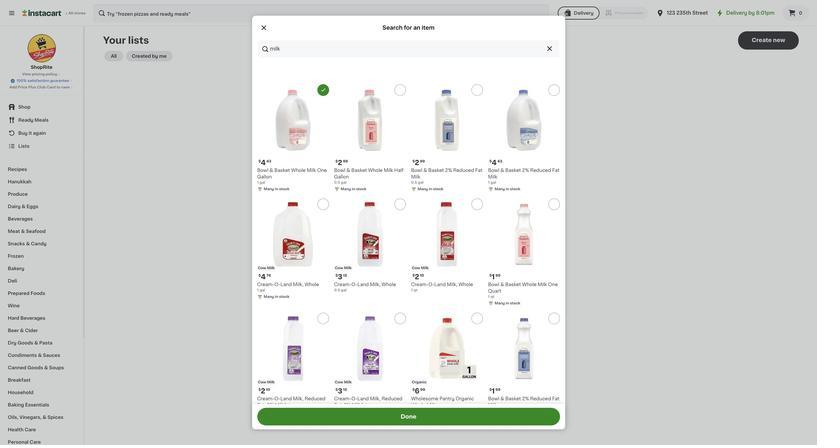 Task type: locate. For each thing, give the bounding box(es) containing it.
1 horizontal spatial lists
[[412, 143, 423, 147]]

4 up bowl & basket 2% reduced fat milk 1 gal at the top right
[[492, 159, 497, 166]]

gallon for 2
[[335, 175, 349, 179]]

half
[[395, 168, 404, 173]]

many in stock
[[264, 187, 290, 191], [341, 187, 367, 191], [418, 187, 444, 191], [495, 187, 521, 191], [264, 295, 290, 299], [495, 302, 521, 305]]

gal inside bowl & basket 2% reduced fat milk 0.5 gal
[[418, 181, 424, 184]]

gal inside cream-o-land milk, whole 0.5 gal
[[341, 289, 347, 292]]

in down bowl & basket 2% reduced fat milk 1 gal at the top right
[[506, 187, 510, 191]]

beverages down dairy & eggs
[[8, 217, 33, 221]]

land
[[281, 282, 292, 287], [358, 282, 369, 287], [435, 282, 446, 287], [281, 397, 292, 401], [358, 397, 369, 401]]

land inside cream-o-land milk, whole 1 gal
[[281, 282, 292, 287]]

reduced for 2
[[305, 397, 326, 401]]

dry goods & pasta
[[8, 341, 52, 345]]

0 vertical spatial 15
[[343, 274, 347, 278]]

canned goods & soups
[[8, 366, 64, 370]]

0 horizontal spatial milkfat
[[275, 403, 291, 408]]

1 horizontal spatial cream-o-land milk, reduced fat, 2% milkfat
[[335, 397, 403, 408]]

qt inside cream-o-land milk, whole 1 qt
[[414, 289, 418, 292]]

0 vertical spatial $ 3 15
[[336, 274, 347, 281]]

2 $ 4 43 from the left
[[490, 159, 503, 166]]

1 vertical spatial care
[[30, 440, 41, 445]]

0 horizontal spatial by
[[152, 54, 158, 58]]

gallon inside bowl & basket whole milk half gallon 0.5 gal
[[335, 175, 349, 179]]

all stores link
[[22, 4, 86, 22]]

$ 2 10 for cream-o-land milk, reduced fat, 2% milkfat
[[259, 388, 270, 395]]

0.5 inside bowl & basket whole milk half gallon 0.5 gal
[[335, 181, 340, 184]]

0 horizontal spatial $ 2 99
[[336, 159, 348, 166]]

qt inside bowl & basket whole milk one quart 1 qt
[[491, 295, 495, 299]]

hanukkah link
[[4, 176, 79, 188]]

gal for bowl & basket 2% reduced fat milk 0.5 gal
[[418, 181, 424, 184]]

$ inside '$ 4 76'
[[259, 274, 261, 278]]

cream- inside cream-o-land milk, whole 1 gal
[[257, 282, 275, 287]]

many for bowl & basket 2% reduced fat milk 0.5 gal
[[418, 187, 428, 191]]

1 $ 4 43 from the left
[[259, 159, 272, 166]]

milk inside bowl & basket 2% reduced fat milk
[[489, 403, 498, 408]]

in for bowl & basket whole milk one quart 1 qt
[[506, 302, 510, 305]]

$ inside "$ 6 98"
[[413, 388, 415, 392]]

stock down bowl & basket whole milk half gallon 0.5 gal
[[357, 187, 367, 191]]

1 horizontal spatial 10
[[420, 274, 425, 278]]

0 horizontal spatial $ 4 43
[[259, 159, 272, 166]]

basket for bowl & basket whole milk one gallon 1 gal
[[275, 168, 290, 173]]

whole inside cream-o-land milk, whole 0.5 gal
[[382, 282, 397, 287]]

1 horizontal spatial $ 4 43
[[490, 159, 503, 166]]

all
[[69, 11, 73, 15], [111, 54, 117, 58]]

milk inside bowl & basket 2% reduced fat milk 1 gal
[[489, 175, 498, 179]]

bowl inside bowl & basket 2% reduced fat milk 0.5 gal
[[412, 168, 423, 173]]

many down bowl & basket 2% reduced fat milk 0.5 gal
[[418, 187, 428, 191]]

add
[[9, 86, 17, 89]]

fat inside bowl & basket 2% reduced fat milk 0.5 gal
[[476, 168, 483, 173]]

many in stock down bowl & basket whole milk half gallon 0.5 gal
[[341, 187, 367, 191]]

one inside bowl & basket whole milk one quart 1 qt
[[549, 282, 558, 287]]

43
[[267, 160, 272, 163], [498, 160, 503, 163]]

goods down 'condiments & sauces'
[[27, 366, 43, 370]]

bowl inside bowl & basket whole milk one quart 1 qt
[[489, 282, 500, 287]]

whole inside bowl & basket whole milk one gallon 1 gal
[[292, 168, 306, 173]]

prepared foods link
[[4, 287, 79, 300]]

in for cream-o-land milk, whole 1 gal
[[275, 295, 279, 299]]

0 horizontal spatial lists
[[128, 36, 149, 45]]

235th
[[677, 10, 692, 15]]

meat & seafood
[[8, 229, 46, 234]]

1 vertical spatial 10
[[266, 388, 270, 392]]

99 down the you
[[420, 160, 425, 163]]

lists up the created
[[128, 36, 149, 45]]

basket inside bowl & basket whole milk one gallon 1 gal
[[275, 168, 290, 173]]

all down your
[[111, 54, 117, 58]]

by
[[749, 10, 756, 15], [152, 54, 158, 58]]

0.5 for gallon
[[335, 181, 340, 184]]

view
[[22, 72, 31, 76]]

beer & cider link
[[4, 325, 79, 337]]

land inside cream-o-land milk, whole 1 qt
[[435, 282, 446, 287]]

cow milk for 0.5 gal
[[335, 266, 352, 270]]

bowl for bowl & basket whole milk one quart 1 qt
[[489, 282, 500, 287]]

many in stock down bowl & basket 2% reduced fat milk 1 gal at the top right
[[495, 187, 521, 191]]

to
[[57, 86, 60, 89]]

1 inside cream-o-land milk, whole 1 qt
[[412, 289, 413, 292]]

stock for bowl & basket whole milk one quart 1 qt
[[511, 302, 521, 305]]

0 horizontal spatial all
[[69, 11, 73, 15]]

basket inside bowl & basket 2% reduced fat milk
[[506, 397, 522, 401]]

2 15 from the top
[[343, 388, 347, 392]]

reduced for 3
[[382, 397, 403, 401]]

care down vinegars,
[[25, 428, 36, 432]]

lists inside no lists yet lists you create will be saved here.
[[412, 143, 423, 147]]

bakery
[[8, 266, 24, 271]]

reduced
[[454, 168, 475, 173], [531, 168, 552, 173], [305, 397, 326, 401], [382, 397, 403, 401], [531, 397, 552, 401]]

0 horizontal spatial qt
[[414, 289, 418, 292]]

o- inside cream-o-land milk, whole 0.5 gal
[[352, 282, 358, 287]]

2
[[338, 159, 343, 166], [415, 159, 420, 166], [415, 274, 420, 281], [261, 388, 266, 395]]

$ 4 43 down here.
[[490, 159, 503, 166]]

delivery button
[[558, 7, 600, 20]]

many in stock down cream-o-land milk, whole 1 gal
[[264, 295, 290, 299]]

many down bowl & basket whole milk one gallon 1 gal
[[264, 187, 274, 191]]

1 milkfat from the left
[[275, 403, 291, 408]]

& for bowl & basket whole milk half gallon 0.5 gal
[[347, 168, 351, 173]]

gal inside bowl & basket whole milk one gallon 1 gal
[[260, 181, 266, 184]]

save
[[61, 86, 70, 89]]

& inside bowl & basket whole milk half gallon 0.5 gal
[[347, 168, 351, 173]]

1 $ 2 99 from the left
[[336, 159, 348, 166]]

$ 4 43 for bowl & basket 2% reduced fat milk
[[490, 159, 503, 166]]

gallon inside bowl & basket whole milk one gallon 1 gal
[[257, 175, 272, 179]]

satisfaction
[[27, 79, 49, 83]]

wine link
[[4, 300, 79, 312]]

$ 4 43 for bowl & basket whole milk one gallon
[[259, 159, 272, 166]]

1 43 from the left
[[267, 160, 272, 163]]

create
[[434, 143, 448, 147]]

1 vertical spatial 15
[[343, 388, 347, 392]]

in down bowl & basket whole milk one gallon 1 gal
[[275, 187, 279, 191]]

many in stock down bowl & basket 2% reduced fat milk 0.5 gal
[[418, 187, 444, 191]]

stock down bowl & basket 2% reduced fat milk 0.5 gal
[[434, 187, 444, 191]]

2 for cream-o-land milk, whole
[[415, 274, 420, 281]]

basket inside bowl & basket whole milk one quart 1 qt
[[506, 282, 522, 287]]

bowl inside bowl & basket 2% reduced fat milk 1 gal
[[489, 168, 500, 173]]

product group containing 6
[[412, 313, 483, 414]]

by left me
[[152, 54, 158, 58]]

view pricing policy
[[22, 72, 57, 76]]

gallon
[[257, 175, 272, 179], [335, 175, 349, 179]]

2 $ 3 15 from the top
[[336, 388, 347, 395]]

cow
[[258, 266, 266, 270], [335, 266, 344, 270], [412, 266, 421, 270], [258, 381, 266, 384], [335, 381, 344, 384]]

foods
[[31, 291, 45, 296]]

delivery inside button
[[575, 11, 594, 15]]

1 horizontal spatial all
[[111, 54, 117, 58]]

lists for your
[[128, 36, 149, 45]]

99 for milk
[[420, 160, 425, 163]]

many down bowl & basket whole milk half gallon 0.5 gal
[[341, 187, 351, 191]]

basket for bowl & basket whole milk half gallon 0.5 gal
[[352, 168, 367, 173]]

43 up bowl & basket whole milk one gallon 1 gal
[[267, 160, 272, 163]]

one for 4
[[318, 168, 327, 173]]

stock for cream-o-land milk, whole 1 gal
[[279, 295, 290, 299]]

1 vertical spatial lists
[[445, 136, 457, 141]]

beer & cider
[[8, 329, 38, 333]]

0 vertical spatial all
[[69, 11, 73, 15]]

1 horizontal spatial delivery
[[727, 10, 748, 15]]

lists down the buy in the left top of the page
[[18, 144, 30, 149]]

99 up bowl & basket whole milk half gallon 0.5 gal
[[343, 160, 348, 163]]

99 up bowl & basket 2% reduced fat milk
[[496, 388, 501, 392]]

whole inside wholesome pantry organic whole milk
[[412, 403, 426, 408]]

lists link
[[4, 140, 79, 153]]

4 left 76
[[261, 274, 266, 281]]

4 for bowl & basket 2% reduced fat milk
[[492, 159, 497, 166]]

1 vertical spatial $ 1 99
[[490, 388, 501, 395]]

many in stock for bowl & basket whole milk one gallon 1 gal
[[264, 187, 290, 191]]

care for personal care
[[30, 440, 41, 445]]

0 vertical spatial lists
[[128, 36, 149, 45]]

0 horizontal spatial one
[[318, 168, 327, 173]]

0 vertical spatial care
[[25, 428, 36, 432]]

fat,
[[257, 403, 266, 408], [335, 403, 343, 408]]

4 for bowl & basket whole milk one gallon
[[261, 159, 266, 166]]

1 cream-o-land milk, reduced fat, 2% milkfat from the left
[[257, 397, 326, 408]]

& for snacks & candy
[[26, 242, 30, 246]]

dairy
[[8, 204, 21, 209]]

many
[[264, 187, 274, 191], [341, 187, 351, 191], [418, 187, 428, 191], [495, 187, 506, 191], [264, 295, 274, 299], [495, 302, 506, 305]]

1 vertical spatial $ 2 10
[[259, 388, 270, 395]]

lists inside no lists yet lists you create will be saved here.
[[445, 136, 457, 141]]

eggs
[[27, 204, 38, 209]]

stock down bowl & basket whole milk one gallon 1 gal
[[279, 187, 290, 191]]

frozen
[[8, 254, 24, 259]]

0 horizontal spatial 10
[[266, 388, 270, 392]]

bowl inside bowl & basket whole milk half gallon 0.5 gal
[[335, 168, 346, 173]]

search for an item
[[383, 25, 435, 30]]

product group
[[257, 84, 329, 193], [335, 84, 406, 193], [412, 84, 483, 193], [489, 84, 561, 193], [257, 199, 329, 301], [335, 199, 406, 293], [412, 199, 483, 293], [489, 199, 561, 308], [257, 313, 329, 414], [335, 313, 406, 414], [412, 313, 483, 414], [489, 313, 561, 422]]

whole inside bowl & basket whole milk half gallon 0.5 gal
[[369, 168, 383, 173]]

meat
[[8, 229, 20, 234]]

beverages link
[[4, 213, 79, 225]]

bowl & basket 2% reduced fat milk 1 gal
[[489, 168, 560, 184]]

care down health care link
[[30, 440, 41, 445]]

1 horizontal spatial one
[[549, 282, 558, 287]]

delivery by 8:01pm
[[727, 10, 776, 15]]

1 horizontal spatial lists
[[445, 136, 457, 141]]

all left stores
[[69, 11, 73, 15]]

beverages up cider
[[20, 316, 45, 321]]

$ 6 98
[[413, 388, 426, 395]]

99 for quart
[[496, 274, 501, 278]]

1 horizontal spatial by
[[749, 10, 756, 15]]

0 horizontal spatial delivery
[[575, 11, 594, 15]]

$ 4 43 up bowl & basket whole milk one gallon 1 gal
[[259, 159, 272, 166]]

Search ShopRite... field
[[257, 40, 561, 58]]

2% inside bowl & basket 2% reduced fat milk 0.5 gal
[[446, 168, 453, 173]]

1 horizontal spatial $ 2 10
[[413, 274, 425, 281]]

dairy & eggs
[[8, 204, 38, 209]]

$ 4 76
[[259, 274, 271, 281]]

bowl inside bowl & basket whole milk one gallon 1 gal
[[257, 168, 269, 173]]

gal for bowl & basket whole milk half gallon 0.5 gal
[[341, 181, 347, 184]]

all inside button
[[111, 54, 117, 58]]

in down bowl & basket 2% reduced fat milk 0.5 gal
[[429, 187, 433, 191]]

$ 2 99
[[336, 159, 348, 166], [413, 159, 425, 166]]

milk inside bowl & basket whole milk half gallon 0.5 gal
[[384, 168, 393, 173]]

land inside cream-o-land milk, whole 0.5 gal
[[358, 282, 369, 287]]

$ 1 99 for bowl & basket whole milk one quart
[[490, 274, 501, 281]]

2 milkfat from the left
[[352, 403, 368, 408]]

fat
[[476, 168, 483, 173], [553, 168, 560, 173], [553, 397, 560, 401]]

2 43 from the left
[[498, 160, 503, 163]]

dialog
[[252, 16, 566, 445]]

many in stock down bowl & basket whole milk one gallon 1 gal
[[264, 187, 290, 191]]

stock down bowl & basket 2% reduced fat milk 1 gal at the top right
[[511, 187, 521, 191]]

1 fat, from the left
[[257, 403, 266, 408]]

0 horizontal spatial $ 2 10
[[259, 388, 270, 395]]

sauces
[[43, 353, 60, 358]]

& for bowl & basket 2% reduced fat milk 1 gal
[[501, 168, 505, 173]]

0 horizontal spatial fat,
[[257, 403, 266, 408]]

lists up will
[[445, 136, 457, 141]]

one inside bowl & basket whole milk one gallon 1 gal
[[318, 168, 327, 173]]

delivery
[[727, 10, 748, 15], [575, 11, 594, 15]]

1 horizontal spatial gallon
[[335, 175, 349, 179]]

1 horizontal spatial qt
[[491, 295, 495, 299]]

99 for gallon
[[343, 160, 348, 163]]

lists left the you
[[412, 143, 423, 147]]

0 vertical spatial goods
[[18, 341, 33, 345]]

0 horizontal spatial cream-o-land milk, reduced fat, 2% milkfat
[[257, 397, 326, 408]]

canned
[[8, 366, 26, 370]]

cow for 1 gal
[[258, 266, 266, 270]]

43 up bowl & basket 2% reduced fat milk 1 gal at the top right
[[498, 160, 503, 163]]

& for bowl & basket whole milk one quart 1 qt
[[501, 282, 505, 287]]

many in stock down quart
[[495, 302, 521, 305]]

1 vertical spatial all
[[111, 54, 117, 58]]

1 vertical spatial organic
[[456, 397, 474, 401]]

1 vertical spatial $ 3 15
[[336, 388, 347, 395]]

wholesome pantry organic whole milk
[[412, 397, 474, 408]]

spices
[[48, 415, 63, 420]]

2% inside bowl & basket 2% reduced fat milk 1 gal
[[523, 168, 530, 173]]

cream- inside cream-o-land milk, whole 0.5 gal
[[335, 282, 352, 287]]

&
[[270, 168, 274, 173], [347, 168, 351, 173], [424, 168, 428, 173], [501, 168, 505, 173], [22, 204, 25, 209], [21, 229, 25, 234], [26, 242, 30, 246], [501, 282, 505, 287], [20, 329, 24, 333], [34, 341, 38, 345], [38, 353, 42, 358], [44, 366, 48, 370], [501, 397, 505, 401], [43, 415, 46, 420]]

& inside bowl & basket 2% reduced fat milk
[[501, 397, 505, 401]]

lists
[[128, 36, 149, 45], [445, 136, 457, 141]]

2% for bowl & basket 2% reduced fat milk 0.5 gal
[[446, 168, 453, 173]]

None search field
[[93, 4, 550, 22], [257, 40, 561, 58], [93, 4, 550, 22]]

& inside bowl & basket whole milk one gallon 1 gal
[[270, 168, 274, 173]]

milk inside bowl & basket 2% reduced fat milk 0.5 gal
[[412, 175, 421, 179]]

cow milk
[[258, 266, 275, 270], [335, 266, 352, 270], [412, 266, 429, 270], [258, 381, 275, 384], [335, 381, 352, 384]]

2 cream-o-land milk, reduced fat, 2% milkfat from the left
[[335, 397, 403, 408]]

4
[[261, 159, 266, 166], [492, 159, 497, 166], [261, 274, 266, 281]]

many in stock for bowl & basket whole milk half gallon 0.5 gal
[[341, 187, 367, 191]]

in down cream-o-land milk, whole 1 gal
[[275, 295, 279, 299]]

1 $ 3 15 from the top
[[336, 274, 347, 281]]

milkfat for 2
[[275, 403, 291, 408]]

o- inside cream-o-land milk, whole 1 qt
[[429, 282, 435, 287]]

bowl inside bowl & basket 2% reduced fat milk
[[489, 397, 500, 401]]

cow for 0.5 gal
[[335, 266, 344, 270]]

instacart logo image
[[22, 9, 61, 17]]

& inside bowl & basket 2% reduced fat milk 1 gal
[[501, 168, 505, 173]]

0 vertical spatial organic
[[412, 381, 427, 384]]

0 vertical spatial $ 1 99
[[490, 274, 501, 281]]

0 horizontal spatial 43
[[267, 160, 272, 163]]

bowl for bowl & basket 2% reduced fat milk 1 gal
[[489, 168, 500, 173]]

basket inside bowl & basket whole milk half gallon 0.5 gal
[[352, 168, 367, 173]]

stock down bowl & basket whole milk one quart 1 qt
[[511, 302, 521, 305]]

0 vertical spatial $ 2 10
[[413, 274, 425, 281]]

2% inside bowl & basket 2% reduced fat milk
[[523, 397, 530, 401]]

condiments
[[8, 353, 37, 358]]

milk, inside cream-o-land milk, whole 1 gal
[[293, 282, 304, 287]]

0 horizontal spatial gallon
[[257, 175, 272, 179]]

1 horizontal spatial milkfat
[[352, 403, 368, 408]]

reduced inside bowl & basket 2% reduced fat milk
[[531, 397, 552, 401]]

deli
[[8, 279, 17, 283]]

o-
[[275, 282, 281, 287], [352, 282, 358, 287], [429, 282, 435, 287], [275, 397, 281, 401], [352, 397, 358, 401]]

stock down cream-o-land milk, whole 1 gal
[[279, 295, 290, 299]]

yet
[[458, 136, 468, 141]]

& inside bowl & basket whole milk one quart 1 qt
[[501, 282, 505, 287]]

1 inside bowl & basket 2% reduced fat milk 1 gal
[[489, 181, 490, 184]]

1 vertical spatial one
[[549, 282, 558, 287]]

shoprite link
[[27, 34, 56, 71]]

fat inside bowl & basket 2% reduced fat milk 1 gal
[[553, 168, 560, 173]]

create new button
[[739, 31, 800, 50]]

milk, inside cream-o-land milk, whole 1 qt
[[447, 282, 458, 287]]

0 button
[[783, 5, 810, 21]]

2% for bowl & basket 2% reduced fat milk
[[523, 397, 530, 401]]

43 for bowl & basket whole milk one gallon
[[267, 160, 272, 163]]

1 15 from the top
[[343, 274, 347, 278]]

gal inside bowl & basket whole milk half gallon 0.5 gal
[[341, 181, 347, 184]]

$ 1 99 up bowl & basket 2% reduced fat milk
[[490, 388, 501, 395]]

1 vertical spatial by
[[152, 54, 158, 58]]

basket for bowl & basket whole milk one quart 1 qt
[[506, 282, 522, 287]]

cow milk for 1 qt
[[412, 266, 429, 270]]

cow milk for 1 gal
[[258, 266, 275, 270]]

household link
[[4, 387, 79, 399]]

organic up 98
[[412, 381, 427, 384]]

99 up quart
[[496, 274, 501, 278]]

unselect item image
[[321, 87, 326, 93]]

your lists
[[103, 36, 149, 45]]

1 vertical spatial 3
[[338, 388, 343, 395]]

4 up bowl & basket whole milk one gallon 1 gal
[[261, 159, 266, 166]]

1 vertical spatial goods
[[27, 366, 43, 370]]

gal inside bowl & basket 2% reduced fat milk 1 gal
[[491, 181, 497, 184]]

price
[[18, 86, 27, 89]]

many in stock for bowl & basket whole milk one quart 1 qt
[[495, 302, 521, 305]]

2 $ 2 99 from the left
[[413, 159, 425, 166]]

8:01pm
[[757, 10, 776, 15]]

milkfat
[[275, 403, 291, 408], [352, 403, 368, 408]]

many down bowl & basket 2% reduced fat milk 1 gal at the top right
[[495, 187, 506, 191]]

15
[[343, 274, 347, 278], [343, 388, 347, 392]]

0 vertical spatial qt
[[414, 289, 418, 292]]

basket inside bowl & basket 2% reduced fat milk 0.5 gal
[[429, 168, 445, 173]]

by left 8:01pm
[[749, 10, 756, 15]]

1 $ 1 99 from the top
[[490, 274, 501, 281]]

2 fat, from the left
[[335, 403, 343, 408]]

gal inside cream-o-land milk, whole 1 gal
[[260, 289, 266, 292]]

& inside bowl & basket 2% reduced fat milk 0.5 gal
[[424, 168, 428, 173]]

4 for cream-o-land milk, whole
[[261, 274, 266, 281]]

1 horizontal spatial $ 2 99
[[413, 159, 425, 166]]

o- inside cream-o-land milk, whole 1 gal
[[275, 282, 281, 287]]

organic right pantry
[[456, 397, 474, 401]]

& inside "link"
[[21, 229, 25, 234]]

basket for bowl & basket 2% reduced fat milk 1 gal
[[506, 168, 522, 173]]

98
[[421, 388, 426, 392]]

1 gallon from the left
[[257, 175, 272, 179]]

1 horizontal spatial 43
[[498, 160, 503, 163]]

qt
[[414, 289, 418, 292], [491, 295, 495, 299]]

1 vertical spatial qt
[[491, 295, 495, 299]]

reduced inside bowl & basket 2% reduced fat milk 1 gal
[[531, 168, 552, 173]]

0 vertical spatial by
[[749, 10, 756, 15]]

in for bowl & basket whole milk half gallon 0.5 gal
[[352, 187, 356, 191]]

goods
[[18, 341, 33, 345], [27, 366, 43, 370]]

many down quart
[[495, 302, 506, 305]]

$ 2 99 down the you
[[413, 159, 425, 166]]

an
[[414, 25, 421, 30]]

delivery for delivery
[[575, 11, 594, 15]]

stock for bowl & basket whole milk half gallon 0.5 gal
[[357, 187, 367, 191]]

$ 1 99 up quart
[[490, 274, 501, 281]]

gal
[[260, 181, 266, 184], [341, 181, 347, 184], [418, 181, 424, 184], [491, 181, 497, 184], [260, 289, 266, 292], [341, 289, 347, 292]]

& for meat & seafood
[[21, 229, 25, 234]]

club
[[37, 86, 46, 89]]

1 inside bowl & basket whole milk one gallon 1 gal
[[257, 181, 259, 184]]

2 $ 1 99 from the top
[[490, 388, 501, 395]]

by inside button
[[152, 54, 158, 58]]

stock
[[279, 187, 290, 191], [357, 187, 367, 191], [434, 187, 444, 191], [511, 187, 521, 191], [279, 295, 290, 299], [511, 302, 521, 305]]

goods down beer & cider
[[18, 341, 33, 345]]

dry
[[8, 341, 16, 345]]

one for 1
[[549, 282, 558, 287]]

1 horizontal spatial organic
[[456, 397, 474, 401]]

1 3 from the top
[[338, 274, 343, 281]]

in down bowl & basket whole milk half gallon 0.5 gal
[[352, 187, 356, 191]]

personal care link
[[4, 436, 79, 445]]

bowl for bowl & basket 2% reduced fat milk 0.5 gal
[[412, 168, 423, 173]]

& for bowl & basket 2% reduced fat milk
[[501, 397, 505, 401]]

cream-o-land milk, reduced fat, 2% milkfat for 2
[[257, 397, 326, 408]]

many down '$ 4 76'
[[264, 295, 274, 299]]

1 horizontal spatial fat,
[[335, 403, 343, 408]]

0 vertical spatial 10
[[420, 274, 425, 278]]

basket inside bowl & basket 2% reduced fat milk 1 gal
[[506, 168, 522, 173]]

none search field inside dialog
[[257, 40, 561, 58]]

create new
[[753, 38, 786, 43]]

cream-o-land milk, reduced fat, 2% milkfat for 3
[[335, 397, 403, 408]]

health
[[8, 428, 24, 432]]

3 for cream-o-land milk, reduced fat, 2% milkfat
[[338, 388, 343, 395]]

100% satisfaction guarantee
[[17, 79, 69, 83]]

0 vertical spatial 3
[[338, 274, 343, 281]]

0.5 inside bowl & basket 2% reduced fat milk 0.5 gal
[[412, 181, 418, 184]]

2 gallon from the left
[[335, 175, 349, 179]]

in down bowl & basket whole milk one quart 1 qt
[[506, 302, 510, 305]]

service type group
[[558, 7, 649, 20]]

many in stock for bowl & basket 2% reduced fat milk 1 gal
[[495, 187, 521, 191]]

2 3 from the top
[[338, 388, 343, 395]]

0 vertical spatial one
[[318, 168, 327, 173]]

by for delivery
[[749, 10, 756, 15]]

$ 2 99 up bowl & basket whole milk half gallon 0.5 gal
[[336, 159, 348, 166]]



Task type: vqa. For each thing, say whether or not it's contained in the screenshot.
EBT button
no



Task type: describe. For each thing, give the bounding box(es) containing it.
43 for bowl & basket 2% reduced fat milk
[[498, 160, 503, 163]]

all for all
[[111, 54, 117, 58]]

none search field search shoprite...
[[257, 40, 561, 58]]

oils,
[[8, 415, 18, 420]]

& for bowl & basket whole milk one gallon 1 gal
[[270, 168, 274, 173]]

personal care
[[8, 440, 41, 445]]

quart
[[489, 289, 502, 294]]

many in stock for bowl & basket 2% reduced fat milk 0.5 gal
[[418, 187, 444, 191]]

stock for bowl & basket 2% reduced fat milk 0.5 gal
[[434, 187, 444, 191]]

bakery link
[[4, 263, 79, 275]]

100% satisfaction guarantee button
[[10, 77, 73, 84]]

snacks & candy link
[[4, 238, 79, 250]]

bowl for bowl & basket 2% reduced fat milk
[[489, 397, 500, 401]]

stock for bowl & basket 2% reduced fat milk 1 gal
[[511, 187, 521, 191]]

create
[[753, 38, 773, 43]]

milk inside wholesome pantry organic whole milk
[[427, 403, 437, 408]]

canned goods & soups link
[[4, 362, 79, 374]]

123
[[668, 10, 676, 15]]

candy
[[31, 242, 47, 246]]

breakfast
[[8, 378, 31, 383]]

delivery for delivery by 8:01pm
[[727, 10, 748, 15]]

cow for 1 qt
[[412, 266, 421, 270]]

gal for bowl & basket whole milk one gallon 1 gal
[[260, 181, 266, 184]]

$ 2 99 for bowl & basket 2% reduced fat milk
[[413, 159, 425, 166]]

10 for cream-o-land milk, reduced fat, 2% milkfat
[[266, 388, 270, 392]]

stores
[[74, 11, 86, 15]]

created
[[132, 54, 151, 58]]

bowl for bowl & basket whole milk one gallon 1 gal
[[257, 168, 269, 173]]

in for bowl & basket 2% reduced fat milk 0.5 gal
[[429, 187, 433, 191]]

in for bowl & basket whole milk one gallon 1 gal
[[275, 187, 279, 191]]

wine
[[8, 304, 20, 308]]

created by me
[[132, 54, 167, 58]]

be
[[458, 143, 464, 147]]

policy
[[46, 72, 57, 76]]

3 for cream-o-land milk, whole
[[338, 274, 343, 281]]

by for created
[[152, 54, 158, 58]]

no
[[435, 136, 444, 141]]

milk, inside cream-o-land milk, whole 0.5 gal
[[370, 282, 381, 287]]

soups
[[49, 366, 64, 370]]

all stores
[[69, 11, 86, 15]]

0 vertical spatial beverages
[[8, 217, 33, 221]]

cream-o-land milk, whole 1 gal
[[257, 282, 319, 292]]

health care
[[8, 428, 36, 432]]

you
[[424, 143, 432, 147]]

snacks
[[8, 242, 25, 246]]

many in stock for cream-o-land milk, whole 1 gal
[[264, 295, 290, 299]]

fat, for 2
[[257, 403, 266, 408]]

bowl & basket 2% reduced fat milk 0.5 gal
[[412, 168, 483, 184]]

whole inside cream-o-land milk, whole 1 gal
[[305, 282, 319, 287]]

created by me button
[[126, 51, 173, 61]]

many for cream-o-land milk, whole 1 gal
[[264, 295, 274, 299]]

fat for 2
[[476, 168, 483, 173]]

basket for bowl & basket 2% reduced fat milk
[[506, 397, 522, 401]]

here.
[[480, 143, 491, 147]]

recipes
[[8, 167, 27, 172]]

vinegars,
[[19, 415, 41, 420]]

prepared
[[8, 291, 29, 296]]

plus
[[28, 86, 36, 89]]

15 for cream-o-land milk, reduced fat, 2% milkfat
[[343, 388, 347, 392]]

fat for 4
[[553, 168, 560, 173]]

many for bowl & basket whole milk half gallon 0.5 gal
[[341, 187, 351, 191]]

all for all stores
[[69, 11, 73, 15]]

76
[[267, 274, 271, 278]]

care for health care
[[25, 428, 36, 432]]

123 235th street
[[668, 10, 709, 15]]

goods for canned
[[27, 366, 43, 370]]

buy it again
[[18, 131, 46, 136]]

deli link
[[4, 275, 79, 287]]

recipes link
[[4, 163, 79, 176]]

pasta
[[39, 341, 52, 345]]

meat & seafood link
[[4, 225, 79, 238]]

new
[[774, 38, 786, 43]]

buy it again link
[[4, 127, 79, 140]]

baking essentials
[[8, 403, 49, 408]]

whole inside bowl & basket whole milk one quart 1 qt
[[523, 282, 537, 287]]

stock for bowl & basket whole milk one gallon 1 gal
[[279, 187, 290, 191]]

hard
[[8, 316, 19, 321]]

& for beer & cider
[[20, 329, 24, 333]]

cream- inside cream-o-land milk, whole 1 qt
[[412, 282, 429, 287]]

saved
[[465, 143, 479, 147]]

snacks & candy
[[8, 242, 47, 246]]

1 inside bowl & basket whole milk one quart 1 qt
[[489, 295, 490, 299]]

goods for dry
[[18, 341, 33, 345]]

produce
[[8, 192, 28, 197]]

view pricing policy link
[[22, 72, 61, 77]]

$ 3 15 for cream-o-land milk, reduced fat, 2% milkfat
[[336, 388, 347, 395]]

milk inside bowl & basket whole milk one gallon 1 gal
[[307, 168, 316, 173]]

$ 1 99 for bowl & basket 2% reduced fat milk
[[490, 388, 501, 395]]

done button
[[257, 408, 561, 426]]

milkfat for 3
[[352, 403, 368, 408]]

me
[[159, 54, 167, 58]]

many for bowl & basket 2% reduced fat milk 1 gal
[[495, 187, 506, 191]]

many for bowl & basket whole milk one quart 1 qt
[[495, 302, 506, 305]]

0.5 inside cream-o-land milk, whole 0.5 gal
[[335, 289, 340, 292]]

2 for cream-o-land milk, reduced fat, 2% milkfat
[[261, 388, 266, 395]]

prepared foods
[[8, 291, 45, 296]]

whole inside cream-o-land milk, whole 1 qt
[[459, 282, 474, 287]]

shoprite
[[31, 65, 52, 70]]

basket for bowl & basket 2% reduced fat milk 0.5 gal
[[429, 168, 445, 173]]

it
[[29, 131, 32, 136]]

milk inside bowl & basket whole milk one quart 1 qt
[[538, 282, 548, 287]]

& for dairy & eggs
[[22, 204, 25, 209]]

fat inside bowl & basket 2% reduced fat milk
[[553, 397, 560, 401]]

again
[[33, 131, 46, 136]]

reduced inside bowl & basket 2% reduced fat milk 0.5 gal
[[454, 168, 475, 173]]

add price plus club card to save link
[[9, 85, 74, 90]]

lists for no
[[445, 136, 457, 141]]

add price plus club card to save
[[9, 86, 70, 89]]

breakfast link
[[4, 374, 79, 387]]

personal
[[8, 440, 28, 445]]

10 for cream-o-land milk, whole
[[420, 274, 425, 278]]

done
[[401, 414, 417, 420]]

organic inside wholesome pantry organic whole milk
[[456, 397, 474, 401]]

& for bowl & basket 2% reduced fat milk 0.5 gal
[[424, 168, 428, 173]]

0.5 for milk
[[412, 181, 418, 184]]

& for condiments & sauces
[[38, 353, 42, 358]]

bowl & basket 2% reduced fat milk
[[489, 397, 560, 408]]

$ 2 99 for bowl & basket whole milk half gallon
[[336, 159, 348, 166]]

no lists yet lists you create will be saved here.
[[412, 136, 491, 147]]

$ 3 15 for cream-o-land milk, whole
[[336, 274, 347, 281]]

pricing
[[32, 72, 45, 76]]

delivery by 8:01pm link
[[717, 9, 776, 17]]

2 for bowl & basket 2% reduced fat milk
[[415, 159, 420, 166]]

6
[[415, 388, 420, 395]]

1 vertical spatial beverages
[[20, 316, 45, 321]]

1 inside cream-o-land milk, whole 1 gal
[[257, 289, 259, 292]]

$ 2 10 for cream-o-land milk, whole
[[413, 274, 425, 281]]

item
[[422, 25, 435, 30]]

seafood
[[26, 229, 46, 234]]

shop
[[18, 105, 31, 109]]

0 horizontal spatial organic
[[412, 381, 427, 384]]

frozen link
[[4, 250, 79, 263]]

buy
[[18, 131, 28, 136]]

15 for cream-o-land milk, whole
[[343, 274, 347, 278]]

0 horizontal spatial lists
[[18, 144, 30, 149]]

dairy & eggs link
[[4, 200, 79, 213]]

2 for bowl & basket whole milk half gallon
[[338, 159, 343, 166]]

many for bowl & basket whole milk one gallon 1 gal
[[264, 187, 274, 191]]

100%
[[17, 79, 27, 83]]

for
[[404, 25, 412, 30]]

your
[[103, 36, 126, 45]]

bowl for bowl & basket whole milk half gallon 0.5 gal
[[335, 168, 346, 173]]

gal for bowl & basket 2% reduced fat milk 1 gal
[[491, 181, 497, 184]]

2% for bowl & basket 2% reduced fat milk 1 gal
[[523, 168, 530, 173]]

shoprite logo image
[[27, 34, 56, 63]]

cream-o-land milk, whole 0.5 gal
[[335, 282, 397, 292]]

gallon for 4
[[257, 175, 272, 179]]

dialog containing 4
[[252, 16, 566, 445]]

shop link
[[4, 101, 79, 114]]

fat, for 3
[[335, 403, 343, 408]]

baking essentials link
[[4, 399, 79, 411]]



